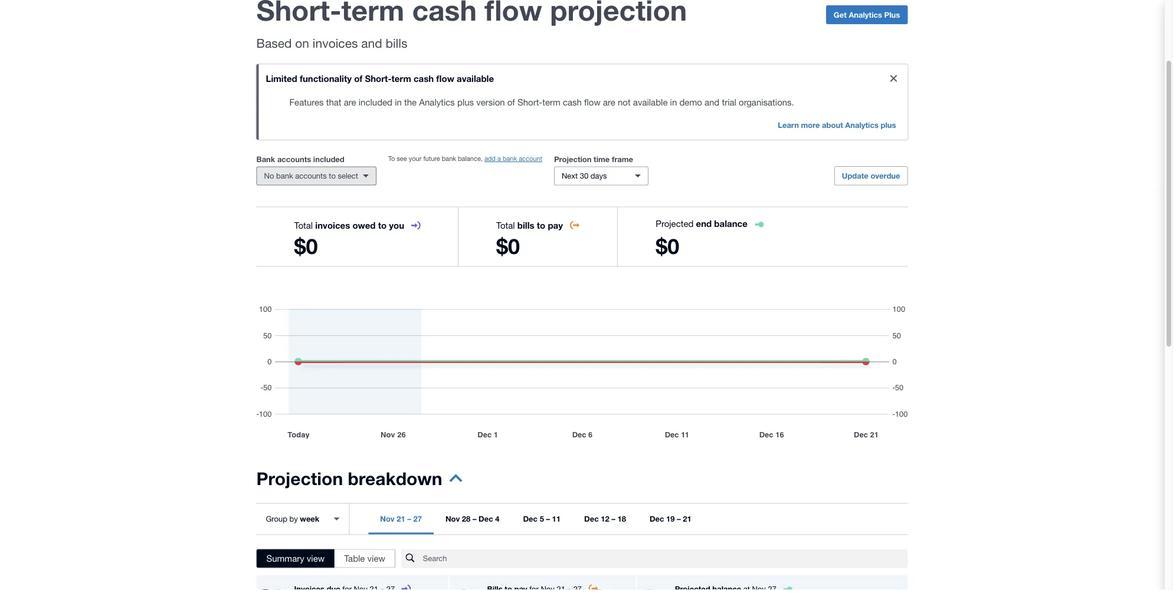 Task type: vqa. For each thing, say whether or not it's contained in the screenshot.
to in the THE TOTAL INVOICES OWED TO YOU $0
yes



Task type: describe. For each thing, give the bounding box(es) containing it.
update overdue button
[[834, 166, 908, 186]]

included inside limited functionality of short-term cash flow available status
[[359, 97, 392, 107]]

by
[[289, 515, 298, 524]]

0 vertical spatial short-
[[365, 73, 392, 84]]

invoices inside total invoices owed to you $0
[[315, 220, 350, 231]]

get analytics plus
[[834, 10, 900, 19]]

analytics inside button
[[849, 10, 882, 19]]

get
[[834, 10, 847, 19]]

next
[[562, 171, 578, 181]]

Search for a document search field
[[423, 549, 908, 569]]

summary view
[[266, 554, 325, 564]]

0 horizontal spatial and
[[361, 36, 382, 50]]

12
[[601, 515, 609, 524]]

total invoices owed to you $0
[[294, 220, 404, 259]]

on
[[295, 36, 309, 50]]

0 vertical spatial flow
[[436, 73, 454, 84]]

0 vertical spatial term
[[392, 73, 411, 84]]

overdue
[[871, 171, 900, 180]]

to for no bank accounts to select
[[329, 171, 336, 181]]

no bank accounts to select button
[[256, 167, 376, 186]]

27
[[413, 515, 422, 524]]

0 vertical spatial cash
[[414, 73, 434, 84]]

18
[[618, 515, 626, 524]]

projection for projection time frame
[[554, 155, 592, 164]]

learn more about analytics plus
[[778, 120, 896, 130]]

0 vertical spatial available
[[457, 73, 494, 84]]

summary
[[266, 554, 304, 564]]

a
[[497, 155, 501, 163]]

limited
[[266, 73, 297, 84]]

2 in from the left
[[670, 97, 677, 107]]

1 vertical spatial flow
[[584, 97, 601, 107]]

dec 19 – 21
[[650, 515, 691, 524]]

nov for nov 21 – 27
[[380, 515, 395, 524]]

bank accounts included
[[256, 155, 344, 164]]

– for 12
[[612, 515, 615, 524]]

trial
[[722, 97, 736, 107]]

your
[[409, 155, 422, 163]]

to see your future bank balance, add a bank account
[[388, 155, 542, 163]]

bank inside popup button
[[276, 171, 293, 181]]

1 horizontal spatial bank
[[442, 155, 456, 163]]

add
[[484, 155, 496, 163]]

close image
[[882, 67, 906, 90]]

1 dec from the left
[[479, 515, 493, 524]]

more
[[801, 120, 820, 130]]

to
[[388, 155, 395, 163]]

bank
[[256, 155, 275, 164]]

not
[[618, 97, 631, 107]]

1 horizontal spatial of
[[507, 97, 515, 107]]

next 30 days button
[[554, 167, 649, 186]]

features that are included in the analytics plus version of short-term cash flow are not available in demo and trial organisations.
[[289, 97, 794, 107]]

0 vertical spatial of
[[354, 73, 363, 84]]

1 horizontal spatial plus
[[881, 120, 896, 130]]

1 are from the left
[[344, 97, 356, 107]]

2 21 from the left
[[683, 515, 691, 524]]

1 vertical spatial available
[[633, 97, 668, 107]]

learn more about analytics plus link
[[771, 116, 903, 135]]

nov 28 – dec 4
[[445, 515, 500, 524]]

breakdown
[[348, 468, 442, 489]]

projected end balance
[[656, 219, 748, 229]]

limited functionality of short-term cash flow available status
[[256, 64, 908, 140]]

that
[[326, 97, 341, 107]]

0 vertical spatial invoices
[[313, 36, 358, 50]]

owed
[[353, 220, 376, 231]]

5
[[540, 515, 544, 524]]

learn
[[778, 120, 799, 130]]

get analytics plus button
[[826, 5, 908, 24]]

features
[[289, 97, 324, 107]]

– for 21
[[407, 515, 411, 524]]



Task type: locate. For each thing, give the bounding box(es) containing it.
0 horizontal spatial cash
[[414, 73, 434, 84]]

2 are from the left
[[603, 97, 615, 107]]

3 $0 from the left
[[656, 234, 679, 259]]

1 horizontal spatial bills
[[517, 220, 534, 231]]

–
[[407, 515, 411, 524], [473, 515, 476, 524], [546, 515, 550, 524], [612, 515, 615, 524], [677, 515, 681, 524]]

1 horizontal spatial to
[[378, 220, 387, 231]]

are
[[344, 97, 356, 107], [603, 97, 615, 107]]

projection
[[554, 155, 592, 164], [256, 468, 343, 489]]

nov
[[380, 515, 395, 524], [445, 515, 460, 524]]

to for total invoices owed to you $0
[[378, 220, 387, 231]]

bills inside total bills to pay $0
[[517, 220, 534, 231]]

to inside total invoices owed to you $0
[[378, 220, 387, 231]]

invoices left owed
[[315, 220, 350, 231]]

are right that
[[344, 97, 356, 107]]

frame
[[612, 155, 633, 164]]

and inside limited functionality of short-term cash flow available status
[[705, 97, 720, 107]]

30
[[580, 171, 588, 181]]

week
[[300, 515, 319, 524]]

are left the not
[[603, 97, 615, 107]]

1 nov from the left
[[380, 515, 395, 524]]

2 nov from the left
[[445, 515, 460, 524]]

dec left the 19
[[650, 515, 664, 524]]

1 vertical spatial term
[[542, 97, 560, 107]]

projection up next
[[554, 155, 592, 164]]

0 horizontal spatial projection
[[256, 468, 343, 489]]

accounts down bank accounts included at the top of the page
[[295, 171, 327, 181]]

limited functionality of short-term cash flow available
[[266, 73, 494, 84]]

1 horizontal spatial 21
[[683, 515, 691, 524]]

balance
[[714, 219, 748, 229]]

projected
[[656, 219, 694, 229]]

of right the functionality
[[354, 73, 363, 84]]

0 horizontal spatial view
[[307, 554, 325, 564]]

2 horizontal spatial to
[[537, 220, 545, 231]]

28
[[462, 515, 471, 524]]

flow
[[436, 73, 454, 84], [584, 97, 601, 107]]

accounts up no bank accounts to select
[[277, 155, 311, 164]]

view for summary view
[[307, 554, 325, 564]]

1 horizontal spatial and
[[705, 97, 720, 107]]

projection up by
[[256, 468, 343, 489]]

2 view from the left
[[367, 554, 385, 564]]

3 – from the left
[[546, 515, 550, 524]]

cash up the
[[414, 73, 434, 84]]

term
[[392, 73, 411, 84], [542, 97, 560, 107]]

0 vertical spatial analytics
[[849, 10, 882, 19]]

about
[[822, 120, 843, 130]]

total inside total invoices owed to you $0
[[294, 220, 313, 230]]

short-
[[365, 73, 392, 84], [518, 97, 542, 107]]

2 – from the left
[[473, 515, 476, 524]]

0 horizontal spatial 21
[[397, 515, 405, 524]]

no bank accounts to select
[[264, 171, 358, 181]]

1 $0 from the left
[[294, 234, 318, 259]]

$0 inside total invoices owed to you $0
[[294, 234, 318, 259]]

add a bank account link
[[484, 155, 542, 163]]

$0 inside total bills to pay $0
[[496, 234, 520, 259]]

group by week
[[266, 515, 319, 524]]

0 vertical spatial accounts
[[277, 155, 311, 164]]

analytics right about
[[845, 120, 879, 130]]

0 horizontal spatial to
[[329, 171, 336, 181]]

nov 21 – 27
[[380, 515, 422, 524]]

19
[[666, 515, 675, 524]]

based on invoices and bills
[[256, 36, 407, 50]]

1 vertical spatial of
[[507, 97, 515, 107]]

1 vertical spatial included
[[313, 155, 344, 164]]

1 horizontal spatial projection
[[554, 155, 592, 164]]

based
[[256, 36, 292, 50]]

dec for dec 19 – 21
[[650, 515, 664, 524]]

0 horizontal spatial flow
[[436, 73, 454, 84]]

1 vertical spatial accounts
[[295, 171, 327, 181]]

dec left 5 on the left bottom of the page
[[523, 515, 538, 524]]

bank right future
[[442, 155, 456, 163]]

projection for projection breakdown
[[256, 468, 343, 489]]

1 horizontal spatial nov
[[445, 515, 460, 524]]

4 dec from the left
[[650, 515, 664, 524]]

nov left 27
[[380, 515, 395, 524]]

projection breakdown button
[[256, 468, 462, 497]]

total inside total bills to pay $0
[[496, 220, 515, 230]]

2 $0 from the left
[[496, 234, 520, 259]]

total for $0
[[496, 220, 515, 230]]

of right version
[[507, 97, 515, 107]]

to left the you
[[378, 220, 387, 231]]

1 horizontal spatial view
[[367, 554, 385, 564]]

available up version
[[457, 73, 494, 84]]

end
[[696, 219, 712, 229]]

4
[[495, 515, 500, 524]]

functionality
[[300, 73, 352, 84]]

1 horizontal spatial flow
[[584, 97, 601, 107]]

1 in from the left
[[395, 97, 402, 107]]

bills
[[386, 36, 407, 50], [517, 220, 534, 231]]

group
[[266, 515, 287, 524]]

2 horizontal spatial $0
[[656, 234, 679, 259]]

update overdue
[[842, 171, 900, 180]]

invoices right on
[[313, 36, 358, 50]]

– right 5 on the left bottom of the page
[[546, 515, 550, 524]]

analytics right the
[[419, 97, 455, 107]]

total for you
[[294, 220, 313, 230]]

1 horizontal spatial term
[[542, 97, 560, 107]]

organisations.
[[739, 97, 794, 107]]

0 vertical spatial and
[[361, 36, 382, 50]]

– for 19
[[677, 515, 681, 524]]

total left pay
[[496, 220, 515, 230]]

in left demo
[[670, 97, 677, 107]]

0 horizontal spatial bills
[[386, 36, 407, 50]]

1 vertical spatial bills
[[517, 220, 534, 231]]

– for 28
[[473, 515, 476, 524]]

0 horizontal spatial in
[[395, 97, 402, 107]]

0 horizontal spatial bank
[[276, 171, 293, 181]]

1 – from the left
[[407, 515, 411, 524]]

accounts inside popup button
[[295, 171, 327, 181]]

0 vertical spatial projection
[[554, 155, 592, 164]]

– right 12 at the bottom right of the page
[[612, 515, 615, 524]]

dec left 12 at the bottom right of the page
[[584, 515, 599, 524]]

1 horizontal spatial short-
[[518, 97, 542, 107]]

plus
[[884, 10, 900, 19]]

0 vertical spatial included
[[359, 97, 392, 107]]

dec
[[479, 515, 493, 524], [523, 515, 538, 524], [584, 515, 599, 524], [650, 515, 664, 524]]

analytics
[[849, 10, 882, 19], [419, 97, 455, 107], [845, 120, 879, 130]]

1 vertical spatial projection
[[256, 468, 343, 489]]

0 horizontal spatial short-
[[365, 73, 392, 84]]

and left trial at the top right of page
[[705, 97, 720, 107]]

bills up limited functionality of short-term cash flow available at the left of the page
[[386, 36, 407, 50]]

update
[[842, 171, 869, 180]]

days
[[591, 171, 607, 181]]

2 total from the left
[[496, 220, 515, 230]]

and
[[361, 36, 382, 50], [705, 97, 720, 107]]

2 dec from the left
[[523, 515, 538, 524]]

bank
[[442, 155, 456, 163], [503, 155, 517, 163], [276, 171, 293, 181]]

1 horizontal spatial total
[[496, 220, 515, 230]]

1 horizontal spatial are
[[603, 97, 615, 107]]

2 horizontal spatial bank
[[503, 155, 517, 163]]

1 vertical spatial and
[[705, 97, 720, 107]]

projection breakdown view option group
[[256, 550, 395, 569]]

21 right the 19
[[683, 515, 691, 524]]

1 vertical spatial invoices
[[315, 220, 350, 231]]

see
[[397, 155, 407, 163]]

0 horizontal spatial plus
[[457, 97, 474, 107]]

0 horizontal spatial total
[[294, 220, 313, 230]]

1 horizontal spatial available
[[633, 97, 668, 107]]

0 vertical spatial plus
[[457, 97, 474, 107]]

dec left 4
[[479, 515, 493, 524]]

plus left version
[[457, 97, 474, 107]]

1 21 from the left
[[397, 515, 405, 524]]

dec 5 – 11
[[523, 515, 561, 524]]

version
[[476, 97, 505, 107]]

2 vertical spatial analytics
[[845, 120, 879, 130]]

projection time frame
[[554, 155, 633, 164]]

bills left pay
[[517, 220, 534, 231]]

future
[[423, 155, 440, 163]]

21 left 27
[[397, 515, 405, 524]]

cash left the not
[[563, 97, 582, 107]]

1 horizontal spatial $0
[[496, 234, 520, 259]]

0 horizontal spatial are
[[344, 97, 356, 107]]

0 horizontal spatial included
[[313, 155, 344, 164]]

to left pay
[[537, 220, 545, 231]]

included down limited functionality of short-term cash flow available at the left of the page
[[359, 97, 392, 107]]

balance,
[[458, 155, 483, 163]]

the
[[404, 97, 417, 107]]

analytics right the get
[[849, 10, 882, 19]]

included
[[359, 97, 392, 107], [313, 155, 344, 164]]

– right '28'
[[473, 515, 476, 524]]

to inside no bank accounts to select popup button
[[329, 171, 336, 181]]

plus down close icon
[[881, 120, 896, 130]]

select
[[338, 171, 358, 181]]

3 dec from the left
[[584, 515, 599, 524]]

nov left '28'
[[445, 515, 460, 524]]

to inside total bills to pay $0
[[537, 220, 545, 231]]

pay
[[548, 220, 563, 231]]

short- right version
[[518, 97, 542, 107]]

0 horizontal spatial nov
[[380, 515, 395, 524]]

accounts
[[277, 155, 311, 164], [295, 171, 327, 181]]

plus
[[457, 97, 474, 107], [881, 120, 896, 130]]

1 vertical spatial plus
[[881, 120, 896, 130]]

1 view from the left
[[307, 554, 325, 564]]

view
[[307, 554, 325, 564], [367, 554, 385, 564]]

1 vertical spatial analytics
[[419, 97, 455, 107]]

nov for nov 28 – dec 4
[[445, 515, 460, 524]]

view right "summary"
[[307, 554, 325, 564]]

and up limited functionality of short-term cash flow available at the left of the page
[[361, 36, 382, 50]]

account
[[519, 155, 542, 163]]

0 horizontal spatial available
[[457, 73, 494, 84]]

bank right a
[[503, 155, 517, 163]]

0 horizontal spatial of
[[354, 73, 363, 84]]

dec for dec 5 – 11
[[523, 515, 538, 524]]

1 horizontal spatial included
[[359, 97, 392, 107]]

included up no bank accounts to select popup button
[[313, 155, 344, 164]]

to
[[329, 171, 336, 181], [378, 220, 387, 231], [537, 220, 545, 231]]

dec for dec 12 – 18
[[584, 515, 599, 524]]

available right the not
[[633, 97, 668, 107]]

$0
[[294, 234, 318, 259], [496, 234, 520, 259], [656, 234, 679, 259]]

5 – from the left
[[677, 515, 681, 524]]

demo
[[679, 97, 702, 107]]

– for 5
[[546, 515, 550, 524]]

available
[[457, 73, 494, 84], [633, 97, 668, 107]]

4 – from the left
[[612, 515, 615, 524]]

0 vertical spatial bills
[[386, 36, 407, 50]]

projection inside projection breakdown "button"
[[256, 468, 343, 489]]

total down no bank accounts to select
[[294, 220, 313, 230]]

total bills to pay $0
[[496, 220, 563, 259]]

you
[[389, 220, 404, 231]]

11
[[552, 515, 561, 524]]

view for table view
[[367, 554, 385, 564]]

table view
[[344, 554, 385, 564]]

projection breakdown
[[256, 468, 442, 489]]

in
[[395, 97, 402, 107], [670, 97, 677, 107]]

1 total from the left
[[294, 220, 313, 230]]

time
[[594, 155, 610, 164]]

0 horizontal spatial $0
[[294, 234, 318, 259]]

view right table at left bottom
[[367, 554, 385, 564]]

next 30 days
[[562, 171, 607, 181]]

to left select
[[329, 171, 336, 181]]

– left 27
[[407, 515, 411, 524]]

of
[[354, 73, 363, 84], [507, 97, 515, 107]]

0 horizontal spatial term
[[392, 73, 411, 84]]

1 vertical spatial short-
[[518, 97, 542, 107]]

1 vertical spatial cash
[[563, 97, 582, 107]]

short- right the functionality
[[365, 73, 392, 84]]

bank right no
[[276, 171, 293, 181]]

21
[[397, 515, 405, 524], [683, 515, 691, 524]]

1 horizontal spatial in
[[670, 97, 677, 107]]

– right the 19
[[677, 515, 681, 524]]

cash
[[414, 73, 434, 84], [563, 97, 582, 107]]

no
[[264, 171, 274, 181]]

table
[[344, 554, 365, 564]]

dec 12 – 18
[[584, 515, 626, 524]]

in left the
[[395, 97, 402, 107]]

1 horizontal spatial cash
[[563, 97, 582, 107]]

total
[[294, 220, 313, 230], [496, 220, 515, 230]]



